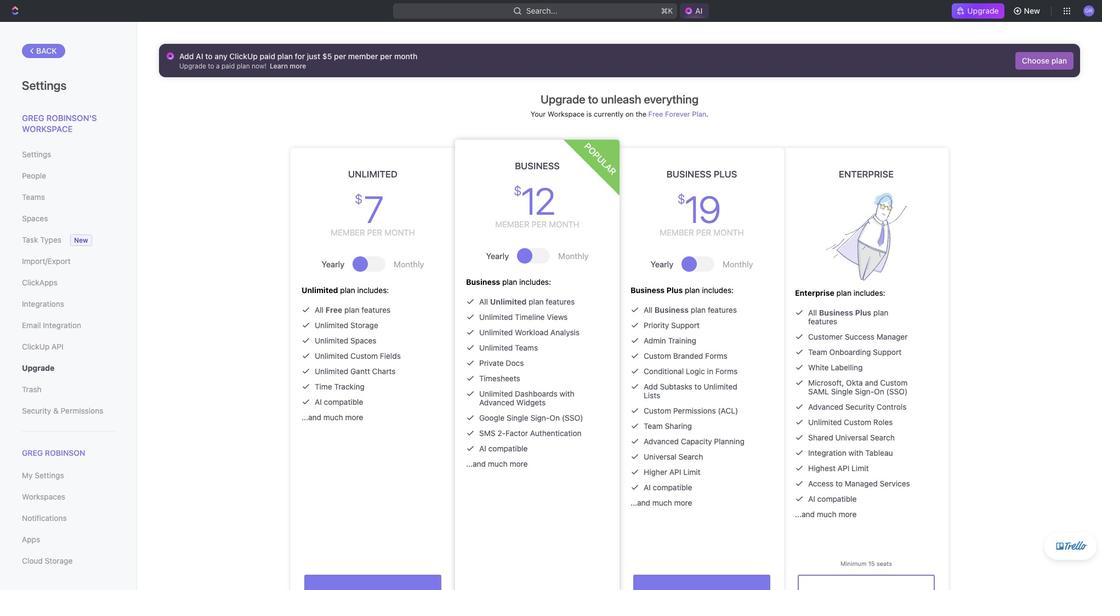 Task type: locate. For each thing, give the bounding box(es) containing it.
0 horizontal spatial integration
[[43, 321, 81, 330]]

unlimited for unlimited custom roles
[[809, 418, 842, 427]]

...and much more down higher
[[631, 499, 692, 508]]

free inside the upgrade to unleash everything your workspace is currently on the free forever plan .
[[649, 110, 663, 118]]

integrations link
[[22, 295, 115, 314]]

on
[[626, 110, 634, 118]]

spaces inside the 'settings' 'element'
[[22, 214, 48, 223]]

api for highest
[[838, 464, 850, 473]]

greg inside greg robinson's workspace
[[22, 113, 44, 123]]

custom down admin
[[644, 352, 671, 361]]

team
[[809, 348, 828, 357], [644, 422, 663, 431]]

business plan includes:
[[466, 278, 551, 287]]

member inside $ 19 member per month
[[660, 228, 694, 238]]

upgrade up your
[[541, 93, 586, 106]]

2-
[[498, 429, 506, 438]]

1 horizontal spatial on
[[874, 387, 885, 397]]

0 horizontal spatial with
[[560, 389, 575, 399]]

okta
[[846, 378, 863, 388]]

0 horizontal spatial api
[[52, 342, 63, 352]]

clickup down email
[[22, 342, 50, 352]]

0 vertical spatial teams
[[22, 193, 45, 202]]

member for 12
[[496, 219, 530, 229]]

per for 7
[[367, 228, 382, 238]]

lists
[[644, 391, 661, 400]]

0 horizontal spatial support
[[671, 321, 700, 330]]

$ inside $ 19 member per month
[[678, 191, 684, 207]]

dashboards
[[515, 389, 558, 399]]

workspace left is
[[548, 110, 585, 118]]

enterprise
[[839, 169, 894, 180], [795, 289, 835, 298]]

to up is
[[588, 93, 599, 106]]

19
[[685, 187, 719, 231]]

1 horizontal spatial advanced
[[644, 437, 679, 446]]

conditional
[[644, 367, 684, 376]]

1 vertical spatial team
[[644, 422, 663, 431]]

plus up success
[[855, 308, 872, 318]]

workspace inside the upgrade to unleash everything your workspace is currently on the free forever plan .
[[548, 110, 585, 118]]

api for clickup
[[52, 342, 63, 352]]

timesheets
[[479, 374, 520, 383]]

advanced down saml
[[809, 403, 844, 412]]

per inside $ 19 member per month
[[696, 228, 712, 238]]

yearly
[[486, 251, 509, 261], [322, 259, 345, 269], [651, 259, 674, 269]]

cloud storage link
[[22, 552, 115, 571]]

month inside add ai to any clickup paid plan for just $5 per member per month upgrade to a paid plan now! learn more
[[394, 52, 418, 61]]

business inside all business plus plan features
[[819, 308, 853, 318]]

my settings link
[[22, 467, 115, 486]]

member for 19
[[660, 228, 694, 238]]

2 vertical spatial plus
[[855, 308, 872, 318]]

month inside $ 12 member per month
[[549, 219, 580, 229]]

unlimited for unlimited custom fields
[[315, 352, 349, 361]]

0 horizontal spatial security
[[22, 406, 51, 416]]

white labelling
[[809, 363, 863, 372]]

upgrade inside the upgrade to unleash everything your workspace is currently on the free forever plan .
[[541, 93, 586, 106]]

greg
[[22, 113, 44, 123], [22, 449, 43, 458]]

member inside add ai to any clickup paid plan for just $5 per member per month upgrade to a paid plan now! learn more
[[348, 52, 378, 61]]

api inside clickup api link
[[52, 342, 63, 352]]

2 horizontal spatial monthly
[[723, 259, 753, 269]]

plan left "now!"
[[237, 62, 250, 70]]

permissions down add subtasks to unlimited lists
[[673, 406, 716, 416]]

per for 12
[[532, 219, 547, 229]]

higher api limit
[[644, 468, 701, 477]]

all
[[479, 297, 488, 307], [315, 306, 324, 315], [644, 306, 653, 315], [809, 308, 817, 318]]

clickup inside the 'settings' 'element'
[[22, 342, 50, 352]]

1 horizontal spatial security
[[846, 403, 875, 412]]

workspace
[[548, 110, 585, 118], [22, 124, 73, 134]]

plan up all free plan features at the left of the page
[[340, 286, 355, 295]]

0 horizontal spatial plus
[[667, 286, 683, 295]]

0 vertical spatial new
[[1024, 6, 1041, 15]]

on up the controls
[[874, 387, 885, 397]]

$ for 19
[[678, 191, 684, 207]]

1 horizontal spatial support
[[873, 348, 902, 357]]

0 vertical spatial workspace
[[548, 110, 585, 118]]

1 vertical spatial teams
[[515, 343, 538, 353]]

team up white
[[809, 348, 828, 357]]

greg left robinson's
[[22, 113, 44, 123]]

$ inside $ 12 member per month
[[514, 183, 520, 199]]

1 vertical spatial workspace
[[22, 124, 73, 134]]

features for all unlimited plan features
[[546, 297, 575, 307]]

apps link
[[22, 531, 115, 550]]

1 horizontal spatial $
[[514, 183, 520, 199]]

0 horizontal spatial free
[[326, 306, 342, 315]]

add inside add subtasks to unlimited lists
[[644, 382, 658, 392]]

greg up "my"
[[22, 449, 43, 458]]

$ left 12
[[514, 183, 520, 199]]

unlimited for unlimited spaces
[[315, 336, 349, 346]]

on up authentication
[[550, 414, 560, 423]]

teams
[[22, 193, 45, 202], [515, 343, 538, 353]]

teams down unlimited workload analysis on the bottom
[[515, 343, 538, 353]]

month for 12
[[549, 219, 580, 229]]

1 vertical spatial plus
[[667, 286, 683, 295]]

plan
[[277, 52, 293, 61], [1052, 56, 1067, 65], [237, 62, 250, 70], [502, 278, 517, 287], [340, 286, 355, 295], [685, 286, 700, 295], [837, 289, 852, 298], [529, 297, 544, 307], [345, 306, 360, 315], [691, 306, 706, 315], [874, 308, 889, 318]]

with down shared universal search
[[849, 449, 864, 458]]

1 vertical spatial search
[[679, 453, 703, 462]]

new
[[1024, 6, 1041, 15], [74, 236, 88, 245]]

1 horizontal spatial with
[[849, 449, 864, 458]]

storage for cloud storage
[[45, 557, 73, 566]]

1 horizontal spatial monthly
[[558, 251, 589, 261]]

integration down integrations "link"
[[43, 321, 81, 330]]

1 horizontal spatial storage
[[351, 321, 378, 330]]

ai inside button
[[696, 6, 703, 15]]

single up advanced security controls
[[831, 387, 853, 397]]

forms
[[705, 352, 728, 361], [716, 367, 738, 376]]

my
[[22, 471, 33, 481]]

google
[[479, 414, 505, 423]]

views
[[547, 313, 568, 322]]

greg for greg robinson
[[22, 449, 43, 458]]

0 horizontal spatial new
[[74, 236, 88, 245]]

business down enterprise plan includes:
[[819, 308, 853, 318]]

features up unlimited storage
[[362, 306, 391, 315]]

gr button
[[1081, 2, 1098, 20]]

higher
[[644, 468, 668, 477]]

0 horizontal spatial add
[[179, 52, 194, 61]]

1 vertical spatial upgrade link
[[22, 359, 115, 378]]

...and down higher
[[631, 499, 651, 508]]

plus for business plus
[[714, 169, 737, 180]]

search down advanced capacity planning
[[679, 453, 703, 462]]

$ left 7
[[355, 191, 361, 207]]

universal up higher
[[644, 453, 677, 462]]

gantt
[[351, 367, 370, 376]]

1 horizontal spatial enterprise
[[839, 169, 894, 180]]

2 horizontal spatial advanced
[[809, 403, 844, 412]]

0 horizontal spatial limit
[[684, 468, 701, 477]]

1 horizontal spatial single
[[831, 387, 853, 397]]

1 horizontal spatial add
[[644, 382, 658, 392]]

1 horizontal spatial workspace
[[548, 110, 585, 118]]

ai compatible down 2-
[[479, 444, 528, 454]]

per for 19
[[696, 228, 712, 238]]

features up 'customer'
[[809, 317, 838, 326]]

with right 'dashboards'
[[560, 389, 575, 399]]

unlimited for unlimited workload analysis
[[479, 328, 513, 337]]

enterprise image
[[826, 193, 907, 281]]

clickup up "now!"
[[229, 52, 258, 61]]

add inside add ai to any clickup paid plan for just $5 per member per month upgrade to a paid plan now! learn more
[[179, 52, 194, 61]]

universal up integration with tableau
[[836, 433, 868, 443]]

0 vertical spatial search
[[870, 433, 895, 443]]

1 horizontal spatial free
[[649, 110, 663, 118]]

single inside microsoft, okta and custom saml single sign-on (sso)
[[831, 387, 853, 397]]

1 horizontal spatial spaces
[[351, 336, 377, 346]]

unlimited for unlimited gantt charts
[[315, 367, 349, 376]]

to inside add subtasks to unlimited lists
[[695, 382, 702, 392]]

search
[[870, 433, 895, 443], [679, 453, 703, 462]]

⌘k
[[661, 6, 673, 15]]

compatible down higher api limit
[[653, 483, 692, 493]]

add left any
[[179, 52, 194, 61]]

on
[[874, 387, 885, 397], [550, 414, 560, 423]]

includes:
[[519, 278, 551, 287], [357, 286, 389, 295], [702, 286, 734, 295], [854, 289, 886, 298]]

spaces
[[22, 214, 48, 223], [351, 336, 377, 346]]

business up 19
[[667, 169, 712, 180]]

task
[[22, 235, 38, 245]]

free up unlimited storage
[[326, 306, 342, 315]]

branded
[[673, 352, 703, 361]]

all down business plan includes:
[[479, 297, 488, 307]]

teams inside the 'settings' 'element'
[[22, 193, 45, 202]]

...and
[[302, 413, 321, 422], [466, 460, 486, 469], [631, 499, 651, 508], [795, 510, 815, 519]]

team for team sharing
[[644, 422, 663, 431]]

0 vertical spatial with
[[560, 389, 575, 399]]

roles
[[874, 418, 893, 427]]

to down highest api limit
[[836, 479, 843, 489]]

$ left 19
[[678, 191, 684, 207]]

per inside $ 12 member per month
[[532, 219, 547, 229]]

limit
[[852, 464, 869, 473], [684, 468, 701, 477]]

per inside '$ 7 member per month'
[[367, 228, 382, 238]]

1 horizontal spatial new
[[1024, 6, 1041, 15]]

all for all free plan features
[[315, 306, 324, 315]]

0 horizontal spatial sign-
[[531, 414, 550, 423]]

1 vertical spatial (sso)
[[562, 414, 583, 423]]

business for business
[[515, 161, 560, 172]]

minimum
[[841, 561, 867, 568]]

0 vertical spatial plus
[[714, 169, 737, 180]]

business up the all unlimited plan features
[[466, 278, 500, 287]]

1 vertical spatial single
[[507, 414, 529, 423]]

1 vertical spatial with
[[849, 449, 864, 458]]

1 vertical spatial integration
[[809, 449, 847, 458]]

0 vertical spatial universal
[[836, 433, 868, 443]]

upgrade
[[968, 6, 999, 15], [179, 62, 206, 70], [541, 93, 586, 106], [22, 364, 55, 373]]

0 vertical spatial paid
[[260, 52, 275, 61]]

unleash
[[601, 93, 642, 106]]

2 horizontal spatial plus
[[855, 308, 872, 318]]

advanced down team sharing on the bottom
[[644, 437, 679, 446]]

0 vertical spatial single
[[831, 387, 853, 397]]

unlimited for unlimited plan includes:
[[302, 286, 338, 295]]

month inside $ 19 member per month
[[714, 228, 744, 238]]

includes: up all business plus plan features in the right of the page
[[854, 289, 886, 298]]

1 horizontal spatial upgrade link
[[952, 3, 1005, 19]]

api down email integration
[[52, 342, 63, 352]]

limit for higher api limit
[[684, 468, 701, 477]]

2 horizontal spatial $
[[678, 191, 684, 207]]

1 horizontal spatial limit
[[852, 464, 869, 473]]

0 vertical spatial enterprise
[[839, 169, 894, 180]]

time tracking
[[315, 382, 365, 392]]

0 horizontal spatial teams
[[22, 193, 45, 202]]

1 horizontal spatial clickup
[[229, 52, 258, 61]]

team for team onboarding support
[[809, 348, 828, 357]]

1 vertical spatial new
[[74, 236, 88, 245]]

1 horizontal spatial sign-
[[855, 387, 874, 397]]

business for business plan includes:
[[466, 278, 500, 287]]

0 horizontal spatial single
[[507, 414, 529, 423]]

more inside add ai to any clickup paid plan for just $5 per member per month upgrade to a paid plan now! learn more
[[290, 62, 306, 70]]

plan up all business plan features
[[685, 286, 700, 295]]

1 vertical spatial sign-
[[531, 414, 550, 423]]

plus for business plus plan includes:
[[667, 286, 683, 295]]

workspaces
[[22, 493, 65, 502]]

upgrade link up trash link
[[22, 359, 115, 378]]

2 horizontal spatial yearly
[[651, 259, 674, 269]]

all up priority
[[644, 306, 653, 315]]

0 vertical spatial clickup
[[229, 52, 258, 61]]

plus up all business plan features
[[667, 286, 683, 295]]

paid
[[260, 52, 275, 61], [222, 62, 235, 70]]

&
[[53, 406, 59, 416]]

enterprise for enterprise
[[839, 169, 894, 180]]

all for all unlimited plan features
[[479, 297, 488, 307]]

much down the time tracking
[[324, 413, 343, 422]]

labelling
[[831, 363, 863, 372]]

permissions inside the 'settings' 'element'
[[61, 406, 103, 416]]

.
[[707, 110, 709, 118]]

api
[[52, 342, 63, 352], [838, 464, 850, 473], [670, 468, 682, 477]]

ai right '⌘k'
[[696, 6, 703, 15]]

greg robinson's workspace
[[22, 113, 97, 134]]

more down for on the left top of the page
[[290, 62, 306, 70]]

1 horizontal spatial (sso)
[[887, 387, 908, 397]]

0 horizontal spatial permissions
[[61, 406, 103, 416]]

docs
[[506, 359, 524, 368]]

plan
[[692, 110, 707, 118]]

free
[[649, 110, 663, 118], [326, 306, 342, 315]]

upgrade link left new button
[[952, 3, 1005, 19]]

monthly for 19
[[723, 259, 753, 269]]

yearly up business plus plan includes:
[[651, 259, 674, 269]]

1 vertical spatial paid
[[222, 62, 235, 70]]

compatible down access
[[818, 495, 857, 504]]

success
[[845, 332, 875, 342]]

support
[[671, 321, 700, 330], [873, 348, 902, 357]]

unlimited for unlimited
[[348, 169, 398, 180]]

shared
[[809, 433, 834, 443]]

0 horizontal spatial team
[[644, 422, 663, 431]]

security up unlimited custom roles at the right
[[846, 403, 875, 412]]

upgrade to unleash everything your workspace is currently on the free forever plan .
[[531, 93, 709, 118]]

google single sign-on (sso)
[[479, 414, 583, 423]]

all inside all business plus plan features
[[809, 308, 817, 318]]

0 vertical spatial on
[[874, 387, 885, 397]]

storage inside the 'settings' 'element'
[[45, 557, 73, 566]]

(acl)
[[718, 406, 738, 416]]

on inside microsoft, okta and custom saml single sign-on (sso)
[[874, 387, 885, 397]]

paid up "now!"
[[260, 52, 275, 61]]

1 greg from the top
[[22, 113, 44, 123]]

planning
[[714, 437, 745, 446]]

$ for 12
[[514, 183, 520, 199]]

1 vertical spatial universal
[[644, 453, 677, 462]]

storage for unlimited storage
[[351, 321, 378, 330]]

add for add ai to any clickup paid plan for just $5 per member per month upgrade to a paid plan now! learn more
[[179, 52, 194, 61]]

business for business plus plan includes:
[[631, 286, 665, 295]]

all up 'customer'
[[809, 308, 817, 318]]

new up import/export link
[[74, 236, 88, 245]]

compatible
[[324, 398, 363, 407], [489, 444, 528, 454], [653, 483, 692, 493], [818, 495, 857, 504]]

support down manager
[[873, 348, 902, 357]]

api down the universal search
[[670, 468, 682, 477]]

sign- inside microsoft, okta and custom saml single sign-on (sso)
[[855, 387, 874, 397]]

0 vertical spatial sign-
[[855, 387, 874, 397]]

member inside '$ 7 member per month'
[[331, 228, 365, 238]]

microsoft, okta and custom saml single sign-on (sso)
[[809, 378, 908, 397]]

yearly up business plan includes:
[[486, 251, 509, 261]]

to inside the upgrade to unleash everything your workspace is currently on the free forever plan .
[[588, 93, 599, 106]]

enterprise plan includes:
[[795, 289, 886, 298]]

0 horizontal spatial spaces
[[22, 214, 48, 223]]

access
[[809, 479, 834, 489]]

sms
[[479, 429, 496, 438]]

$ inside '$ 7 member per month'
[[355, 191, 361, 207]]

upgrade down clickup api
[[22, 364, 55, 373]]

unlimited for unlimited dashboards with advanced widgets
[[479, 389, 513, 399]]

settings element
[[0, 22, 137, 591]]

yearly up 'unlimited plan includes:'
[[322, 259, 345, 269]]

your
[[531, 110, 546, 118]]

2 horizontal spatial api
[[838, 464, 850, 473]]

0 horizontal spatial monthly
[[394, 259, 424, 269]]

settings down back link
[[22, 78, 67, 93]]

monthly for 7
[[394, 259, 424, 269]]

training
[[668, 336, 697, 346]]

member for 7
[[331, 228, 365, 238]]

plan up all business plus plan features in the right of the page
[[837, 289, 852, 298]]

unlimited for unlimited teams
[[479, 343, 513, 353]]

1 horizontal spatial team
[[809, 348, 828, 357]]

search down roles
[[870, 433, 895, 443]]

2 greg from the top
[[22, 449, 43, 458]]

business
[[515, 161, 560, 172], [667, 169, 712, 180], [466, 278, 500, 287], [631, 286, 665, 295], [655, 306, 689, 315], [819, 308, 853, 318]]

unlimited
[[348, 169, 398, 180], [302, 286, 338, 295], [490, 297, 527, 307], [479, 313, 513, 322], [315, 321, 349, 330], [479, 328, 513, 337], [315, 336, 349, 346], [479, 343, 513, 353], [315, 352, 349, 361], [315, 367, 349, 376], [704, 382, 738, 392], [479, 389, 513, 399], [809, 418, 842, 427]]

email integration
[[22, 321, 81, 330]]

0 vertical spatial (sso)
[[887, 387, 908, 397]]

api down integration with tableau
[[838, 464, 850, 473]]

features up views
[[546, 297, 575, 307]]

storage down all free plan features at the left of the page
[[351, 321, 378, 330]]

factor
[[506, 429, 528, 438]]

limit for highest api limit
[[852, 464, 869, 473]]

back
[[36, 46, 57, 55]]

unlimited storage
[[315, 321, 378, 330]]

upgrade left a
[[179, 62, 206, 70]]

limit down the universal search
[[684, 468, 701, 477]]

plan inside all business plus plan features
[[874, 308, 889, 318]]

all for all business plan features
[[644, 306, 653, 315]]

0 horizontal spatial on
[[550, 414, 560, 423]]

...and down access
[[795, 510, 815, 519]]

1 horizontal spatial api
[[670, 468, 682, 477]]

1 horizontal spatial plus
[[714, 169, 737, 180]]

1 vertical spatial free
[[326, 306, 342, 315]]

team left "sharing"
[[644, 422, 663, 431]]

team sharing
[[644, 422, 692, 431]]

0 vertical spatial storage
[[351, 321, 378, 330]]

security left "&"
[[22, 406, 51, 416]]

unlimited inside unlimited dashboards with advanced widgets
[[479, 389, 513, 399]]

unlimited for unlimited storage
[[315, 321, 349, 330]]

compatible down 2-
[[489, 444, 528, 454]]

0 horizontal spatial $
[[355, 191, 361, 207]]

private docs
[[479, 359, 524, 368]]

permissions down trash link
[[61, 406, 103, 416]]

0 horizontal spatial enterprise
[[795, 289, 835, 298]]

custom
[[351, 352, 378, 361], [644, 352, 671, 361], [881, 378, 908, 388], [644, 406, 671, 416], [844, 418, 872, 427]]

member inside $ 12 member per month
[[496, 219, 530, 229]]

ai down higher
[[644, 483, 651, 493]]

month for 7
[[385, 228, 415, 238]]

much
[[324, 413, 343, 422], [488, 460, 508, 469], [653, 499, 672, 508], [817, 510, 837, 519]]

1 vertical spatial spaces
[[351, 336, 377, 346]]

settings up people
[[22, 150, 51, 159]]

spaces up task
[[22, 214, 48, 223]]

new inside the 'settings' 'element'
[[74, 236, 88, 245]]

yearly for 19
[[651, 259, 674, 269]]

0 vertical spatial upgrade link
[[952, 3, 1005, 19]]

1 vertical spatial add
[[644, 382, 658, 392]]

1 vertical spatial greg
[[22, 449, 43, 458]]

1 permissions from the left
[[61, 406, 103, 416]]

workload
[[515, 328, 549, 337]]

month inside '$ 7 member per month'
[[385, 228, 415, 238]]

plan up the all unlimited plan features
[[502, 278, 517, 287]]

0 vertical spatial spaces
[[22, 214, 48, 223]]

0 vertical spatial add
[[179, 52, 194, 61]]

subtasks
[[660, 382, 693, 392]]

and
[[865, 378, 878, 388]]

controls
[[877, 403, 907, 412]]



Task type: describe. For each thing, give the bounding box(es) containing it.
1 horizontal spatial teams
[[515, 343, 538, 353]]

1 vertical spatial settings
[[22, 150, 51, 159]]

trash
[[22, 385, 42, 394]]

all business plan features
[[644, 306, 737, 315]]

upgrade inside add ai to any clickup paid plan for just $5 per member per month upgrade to a paid plan now! learn more
[[179, 62, 206, 70]]

1 vertical spatial on
[[550, 414, 560, 423]]

highest api limit
[[809, 464, 869, 473]]

0 horizontal spatial upgrade link
[[22, 359, 115, 378]]

managed
[[845, 479, 878, 489]]

for
[[295, 52, 305, 61]]

new inside button
[[1024, 6, 1041, 15]]

ai down access
[[809, 495, 816, 504]]

with inside unlimited dashboards with advanced widgets
[[560, 389, 575, 399]]

onboarding
[[830, 348, 871, 357]]

minimum 15 seats
[[841, 561, 892, 568]]

notifications link
[[22, 510, 115, 528]]

features inside all business plus plan features
[[809, 317, 838, 326]]

month for 19
[[714, 228, 744, 238]]

ai compatible down the time tracking
[[315, 398, 363, 407]]

import/export
[[22, 257, 71, 266]]

0 horizontal spatial universal
[[644, 453, 677, 462]]

cloud storage
[[22, 557, 73, 566]]

2 permissions from the left
[[673, 406, 716, 416]]

people link
[[22, 167, 115, 185]]

0 horizontal spatial paid
[[222, 62, 235, 70]]

1 horizontal spatial yearly
[[486, 251, 509, 261]]

unlimited custom fields
[[315, 352, 401, 361]]

more down tracking
[[345, 413, 363, 422]]

unlimited for unlimited timeline views
[[479, 313, 513, 322]]

integration inside "email integration" "link"
[[43, 321, 81, 330]]

advanced for advanced capacity planning
[[644, 437, 679, 446]]

all for all business plus plan features
[[809, 308, 817, 318]]

ai down time
[[315, 398, 322, 407]]

access to managed services
[[809, 479, 910, 489]]

email integration link
[[22, 316, 115, 335]]

0 vertical spatial forms
[[705, 352, 728, 361]]

priority support
[[644, 321, 700, 330]]

sharing
[[665, 422, 692, 431]]

add ai to any clickup paid plan for just $5 per member per month upgrade to a paid plan now! learn more
[[179, 52, 418, 70]]

priority
[[644, 321, 669, 330]]

1 vertical spatial forms
[[716, 367, 738, 376]]

yearly for 7
[[322, 259, 345, 269]]

advanced for advanced security controls
[[809, 403, 844, 412]]

1 horizontal spatial universal
[[836, 433, 868, 443]]

upgrade inside the 'settings' 'element'
[[22, 364, 55, 373]]

features for all business plan features
[[708, 306, 737, 315]]

much down higher
[[653, 499, 672, 508]]

popular
[[583, 141, 619, 177]]

charts
[[372, 367, 396, 376]]

1 horizontal spatial paid
[[260, 52, 275, 61]]

0 horizontal spatial (sso)
[[562, 414, 583, 423]]

unlimited workload analysis
[[479, 328, 580, 337]]

includes: up all business plan features
[[702, 286, 734, 295]]

includes: for unlimited plan includes:
[[357, 286, 389, 295]]

includes: for business plan includes:
[[519, 278, 551, 287]]

microsoft,
[[809, 378, 844, 388]]

enterprise for enterprise plan includes:
[[795, 289, 835, 298]]

...and much more down the time tracking
[[302, 413, 363, 422]]

all free plan features
[[315, 306, 391, 315]]

import/export link
[[22, 252, 115, 271]]

gr
[[1085, 7, 1093, 14]]

much down access
[[817, 510, 837, 519]]

customer
[[809, 332, 843, 342]]

compatible down the time tracking
[[324, 398, 363, 407]]

1 horizontal spatial search
[[870, 433, 895, 443]]

business plus
[[667, 169, 737, 180]]

tableau
[[866, 449, 893, 458]]

0 vertical spatial settings
[[22, 78, 67, 93]]

settings link
[[22, 145, 115, 164]]

ai compatible down access
[[809, 495, 857, 504]]

greg for greg robinson's workspace
[[22, 113, 44, 123]]

cloud
[[22, 557, 43, 566]]

white
[[809, 363, 829, 372]]

unlimited spaces
[[315, 336, 377, 346]]

add subtasks to unlimited lists
[[644, 382, 738, 400]]

capacity
[[681, 437, 712, 446]]

much down 2-
[[488, 460, 508, 469]]

plan up learn
[[277, 52, 293, 61]]

fields
[[380, 352, 401, 361]]

plan down business plus plan includes:
[[691, 306, 706, 315]]

private
[[479, 359, 504, 368]]

add for add subtasks to unlimited lists
[[644, 382, 658, 392]]

more down access to managed services
[[839, 510, 857, 519]]

search...
[[526, 6, 557, 15]]

security inside the 'settings' 'element'
[[22, 406, 51, 416]]

(sso) inside microsoft, okta and custom saml single sign-on (sso)
[[887, 387, 908, 397]]

to left a
[[208, 62, 214, 70]]

manager
[[877, 332, 908, 342]]

$5
[[322, 52, 332, 61]]

api for higher
[[670, 468, 682, 477]]

business up priority support at the bottom right of page
[[655, 306, 689, 315]]

business for business plus
[[667, 169, 712, 180]]

unlimited gantt charts
[[315, 367, 396, 376]]

integration with tableau
[[809, 449, 893, 458]]

conditional logic in forms
[[644, 367, 738, 376]]

features for all free plan features
[[362, 306, 391, 315]]

greg robinson
[[22, 449, 85, 458]]

0 vertical spatial support
[[671, 321, 700, 330]]

shared universal search
[[809, 433, 895, 443]]

notifications
[[22, 514, 67, 523]]

2 vertical spatial settings
[[35, 471, 64, 481]]

...and much more down access
[[795, 510, 857, 519]]

timeline
[[515, 313, 545, 322]]

12
[[521, 179, 554, 223]]

clickup api link
[[22, 338, 115, 357]]

admin
[[644, 336, 666, 346]]

custom branded forms
[[644, 352, 728, 361]]

ai button
[[680, 3, 709, 19]]

...and much more down 2-
[[466, 460, 528, 469]]

custom down lists
[[644, 406, 671, 416]]

free forever plan link
[[649, 110, 707, 118]]

custom down advanced security controls
[[844, 418, 872, 427]]

advanced inside unlimited dashboards with advanced widgets
[[479, 398, 515, 408]]

plan up the timeline
[[529, 297, 544, 307]]

all business plus plan features
[[809, 308, 889, 326]]

teams link
[[22, 188, 115, 207]]

1 horizontal spatial integration
[[809, 449, 847, 458]]

clickapps
[[22, 278, 58, 287]]

people
[[22, 171, 46, 180]]

seats
[[877, 561, 892, 568]]

more down factor
[[510, 460, 528, 469]]

customer success manager
[[809, 332, 908, 342]]

authentication
[[530, 429, 582, 438]]

plus inside all business plus plan features
[[855, 308, 872, 318]]

robinson
[[45, 449, 85, 458]]

advanced capacity planning
[[644, 437, 745, 446]]

plan right choose
[[1052, 56, 1067, 65]]

forever
[[665, 110, 690, 118]]

to left any
[[205, 52, 213, 61]]

...and down time
[[302, 413, 321, 422]]

ai inside add ai to any clickup paid plan for just $5 per member per month upgrade to a paid plan now! learn more
[[196, 52, 203, 61]]

custom inside microsoft, okta and custom saml single sign-on (sso)
[[881, 378, 908, 388]]

plan up unlimited storage
[[345, 306, 360, 315]]

1 vertical spatial support
[[873, 348, 902, 357]]

0 horizontal spatial search
[[679, 453, 703, 462]]

workspace inside greg robinson's workspace
[[22, 124, 73, 134]]

includes: for enterprise plan includes:
[[854, 289, 886, 298]]

all unlimited plan features
[[479, 297, 575, 307]]

$ for 7
[[355, 191, 361, 207]]

unlimited inside add subtasks to unlimited lists
[[704, 382, 738, 392]]

ai down sms
[[479, 444, 486, 454]]

clickup inside add ai to any clickup paid plan for just $5 per member per month upgrade to a paid plan now! learn more
[[229, 52, 258, 61]]

spaces link
[[22, 210, 115, 228]]

custom permissions (acl)
[[644, 406, 738, 416]]

time
[[315, 382, 332, 392]]

logic
[[686, 367, 705, 376]]

more down higher api limit
[[674, 499, 692, 508]]

upgrade left new button
[[968, 6, 999, 15]]

...and down sms
[[466, 460, 486, 469]]

custom up gantt
[[351, 352, 378, 361]]

workspaces link
[[22, 488, 115, 507]]

tracking
[[334, 382, 365, 392]]

ai compatible down higher api limit
[[644, 483, 692, 493]]

a
[[216, 62, 220, 70]]

choose plan link
[[1016, 52, 1074, 69]]



Task type: vqa. For each thing, say whether or not it's contained in the screenshot.
"just"
yes



